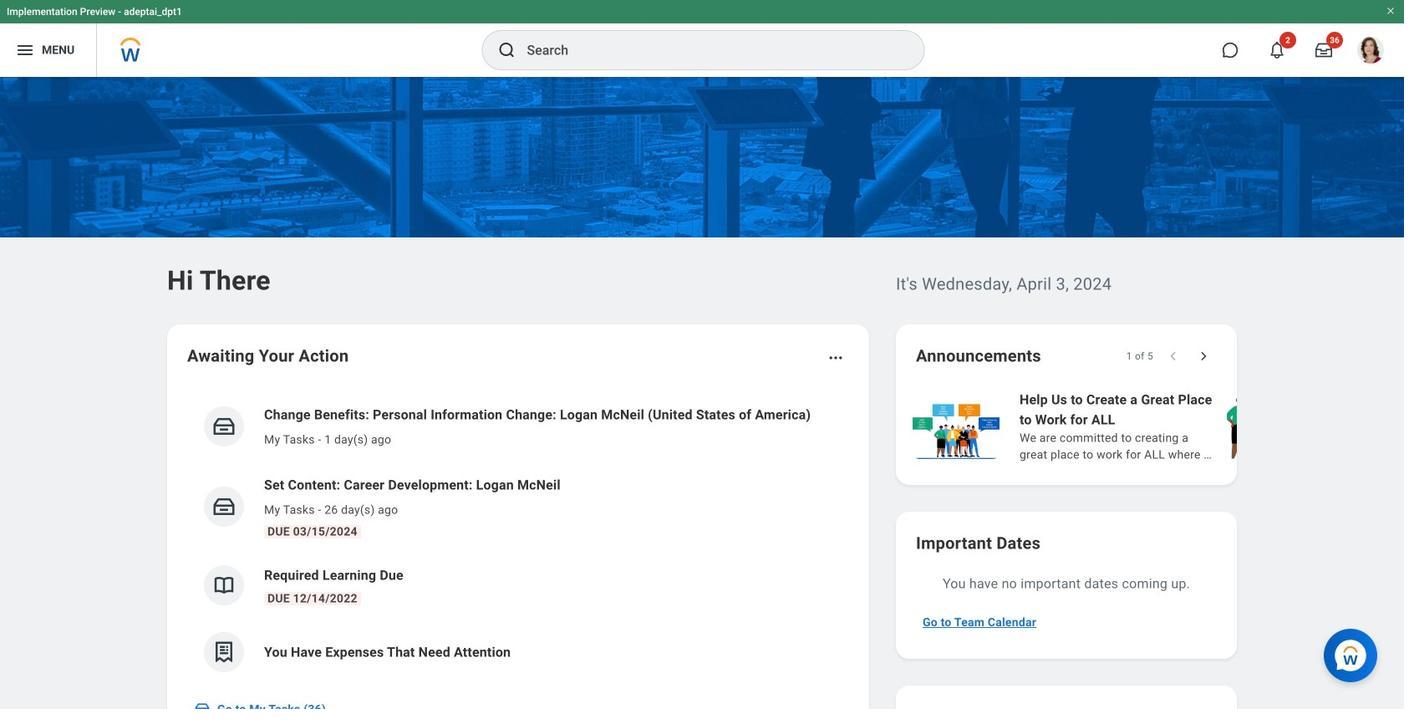 Task type: locate. For each thing, give the bounding box(es) containing it.
justify image
[[15, 40, 35, 60]]

Search Workday  search field
[[527, 32, 890, 69]]

chevron left small image
[[1166, 348, 1182, 365]]

inbox image
[[212, 414, 237, 439], [194, 701, 211, 709]]

dashboard expenses image
[[212, 640, 237, 665]]

inbox image
[[212, 494, 237, 519]]

0 horizontal spatial inbox image
[[194, 701, 211, 709]]

list
[[910, 388, 1405, 465], [187, 391, 850, 686]]

1 horizontal spatial inbox image
[[212, 414, 237, 439]]

status
[[1127, 350, 1154, 363]]

main content
[[0, 77, 1405, 709]]

chevron right small image
[[1196, 348, 1213, 365]]

0 horizontal spatial list
[[187, 391, 850, 686]]

banner
[[0, 0, 1405, 77]]

book open image
[[212, 573, 237, 598]]

profile logan mcneil image
[[1358, 37, 1385, 67]]

0 vertical spatial inbox image
[[212, 414, 237, 439]]

related actions image
[[828, 350, 845, 366]]

notifications large image
[[1269, 42, 1286, 59]]



Task type: vqa. For each thing, say whether or not it's contained in the screenshot.
DASHBOARD EXPENSES image
yes



Task type: describe. For each thing, give the bounding box(es) containing it.
1 horizontal spatial list
[[910, 388, 1405, 465]]

search image
[[497, 40, 517, 60]]

inbox large image
[[1316, 42, 1333, 59]]

1 vertical spatial inbox image
[[194, 701, 211, 709]]

close environment banner image
[[1386, 6, 1396, 16]]



